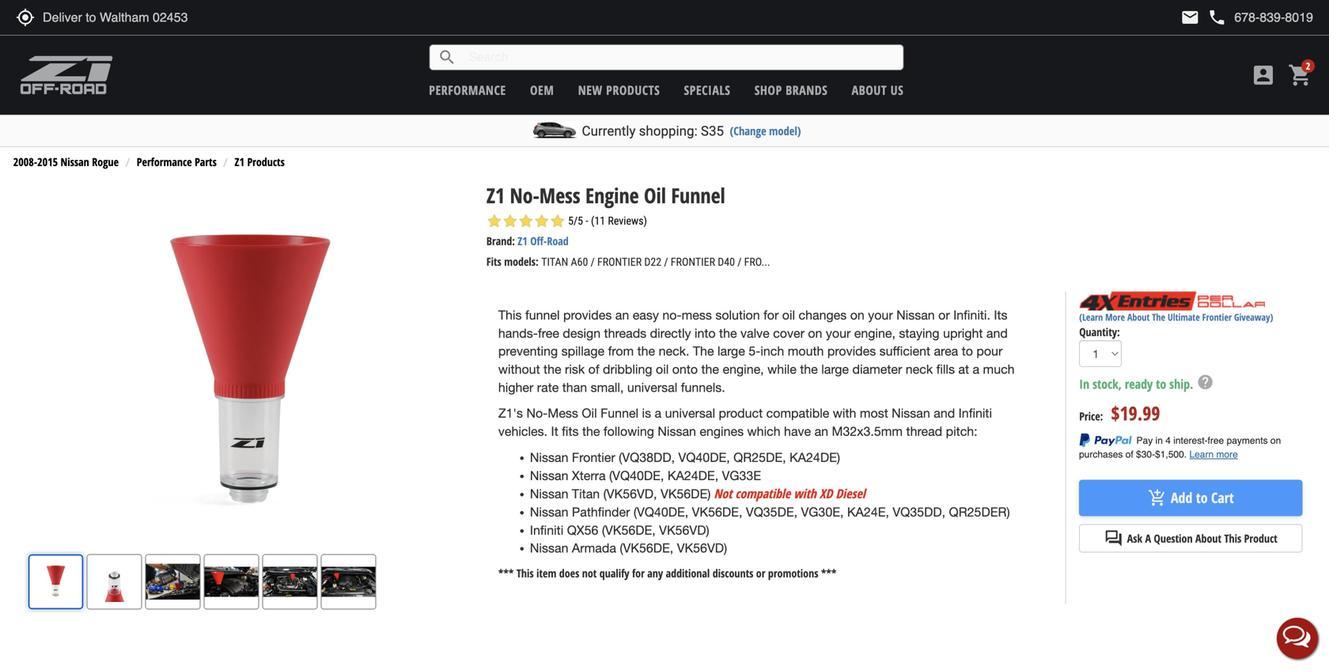 Task type: vqa. For each thing, say whether or not it's contained in the screenshot.
Z1's No-Mess Oil Funnel is a universal product compatible with most Nissan and Infiniti vehicles. It fits the following Nissan engines which have an M32x3.5mm thread pitch:
yes



Task type: describe. For each thing, give the bounding box(es) containing it.
product
[[1244, 531, 1278, 546]]

2 vertical spatial this
[[517, 566, 534, 581]]

additional
[[666, 566, 710, 581]]

0 vertical spatial (vq40de,
[[609, 468, 664, 483]]

0 horizontal spatial or
[[756, 566, 765, 581]]

rogue
[[92, 154, 119, 169]]

sufficient
[[880, 344, 930, 359]]

a inside z1's no-mess oil funnel is a universal product compatible with most nissan and infiniti vehicles. it fits the following nissan engines which have an m32x3.5mm thread pitch:
[[655, 406, 662, 421]]

performance parts
[[137, 154, 217, 169]]

s35
[[701, 123, 724, 139]]

(learn more about the ultimate frontier giveaway) link
[[1079, 311, 1273, 324]]

in stock, ready to ship. help
[[1079, 373, 1214, 393]]

thread
[[906, 424, 942, 439]]

3 / from the left
[[738, 256, 742, 269]]

search
[[438, 48, 457, 67]]

1 vertical spatial large
[[821, 362, 849, 377]]

shop brands link
[[755, 81, 828, 99]]

z1 motorsports logo image
[[20, 55, 114, 95]]

vg33e
[[722, 468, 761, 483]]

a60
[[571, 256, 588, 269]]

question_answer ask a question about this product
[[1104, 529, 1278, 548]]

d40
[[718, 256, 735, 269]]

mess for oil
[[548, 406, 578, 421]]

parts
[[195, 154, 217, 169]]

which
[[747, 424, 781, 439]]

road
[[547, 233, 569, 248]]

z1's no-mess oil funnel is a universal product compatible with most nissan and infiniti vehicles. it fits the following nissan engines which have an m32x3.5mm thread pitch:
[[498, 406, 992, 439]]

with inside nissan frontier (vq38dd, vq40de, qr25de, ka24de) nissan xterra (vq40de, ka24de, vg33e nissan titan (vk56vd, vk56de) not compatible with xd diesel nissan pathfinder (vq40de, vk56de, vq35de, vg30e, ka24e, vq35dd, qr25der) infiniti qx56 (vk56de, vk56vd) nissan armada (vk56de, vk56vd)
[[794, 485, 816, 502]]

2 horizontal spatial to
[[1196, 488, 1208, 508]]

question
[[1154, 531, 1193, 546]]

d22
[[644, 256, 662, 269]]

2 frontier from the left
[[671, 256, 715, 269]]

nissan up thread
[[892, 406, 930, 421]]

oil inside z1 no-mess engine oil funnel star star star star star 5/5 - (11 reviews) brand: z1 off-road fits models: titan a60 / frontier d22 / frontier d40 / fro...
[[644, 181, 666, 209]]

question_answer
[[1104, 529, 1123, 548]]

dribbling
[[603, 362, 652, 377]]

shopping_cart link
[[1284, 63, 1313, 88]]

cart
[[1211, 488, 1234, 508]]

with inside z1's no-mess oil funnel is a universal product compatible with most nissan and infiniti vehicles. it fits the following nissan engines which have an m32x3.5mm thread pitch:
[[833, 406, 856, 421]]

1 horizontal spatial provides
[[827, 344, 876, 359]]

fro...
[[744, 256, 770, 269]]

any
[[647, 566, 663, 581]]

this funnel provides an easy no-mess solution for oil changes on your nissan or infiniti. its hands-free design threads directly into the valve cover on your engine, staying upright and preventing spillage from the neck. the large 5-inch mouth provides sufficient area to pour without the risk of dribbling oil onto the engine, while the large diameter neck fills at a much higher rate than small, universal funnels.
[[498, 308, 1015, 395]]

free
[[538, 326, 559, 340]]

this inside question_answer ask a question about this product
[[1224, 531, 1242, 546]]

help
[[1197, 373, 1214, 391]]

Search search field
[[457, 45, 903, 70]]

qx56
[[567, 523, 598, 537]]

0 vertical spatial oil
[[782, 308, 795, 322]]

diesel
[[836, 485, 865, 502]]

more
[[1105, 311, 1125, 324]]

2 / from the left
[[664, 256, 668, 269]]

in
[[1079, 376, 1090, 393]]

mouth
[[788, 344, 824, 359]]

mail
[[1181, 8, 1200, 27]]

titan
[[572, 487, 600, 501]]

nissan left xterra
[[530, 468, 568, 483]]

0 horizontal spatial oil
[[656, 362, 669, 377]]

(vq38dd,
[[619, 450, 675, 465]]

2008-2015 nissan rogue link
[[13, 154, 119, 169]]

0 horizontal spatial provides
[[563, 308, 612, 322]]

stock,
[[1093, 376, 1122, 393]]

5-
[[749, 344, 761, 359]]

1 *** from the left
[[498, 566, 514, 581]]

nissan down it fits
[[530, 450, 568, 465]]

infiniti inside z1's no-mess oil funnel is a universal product compatible with most nissan and infiniti vehicles. it fits the following nissan engines which have an m32x3.5mm thread pitch:
[[959, 406, 992, 421]]

promotions
[[768, 566, 818, 581]]

1 vertical spatial vk56vd)
[[677, 541, 727, 556]]

a
[[1145, 531, 1151, 546]]

specials link
[[684, 81, 731, 99]]

1 horizontal spatial frontier
[[1202, 311, 1232, 324]]

0 horizontal spatial your
[[826, 326, 851, 340]]

products
[[247, 154, 285, 169]]

ship.
[[1170, 376, 1193, 393]]

nissan frontier (vq38dd, vq40de, qr25de, ka24de) nissan xterra (vq40de, ka24de, vg33e nissan titan (vk56vd, vk56de) not compatible with xd diesel nissan pathfinder (vq40de, vk56de, vq35de, vg30e, ka24e, vq35dd, qr25der) infiniti qx56 (vk56de, vk56vd) nissan armada (vk56de, vk56vd)
[[530, 450, 1010, 556]]

much
[[983, 362, 1015, 377]]

of
[[588, 362, 599, 377]]

funnel inside z1 no-mess engine oil funnel star star star star star 5/5 - (11 reviews) brand: z1 off-road fits models: titan a60 / frontier d22 / frontier d40 / fro...
[[671, 181, 725, 209]]

shop
[[755, 81, 782, 99]]

performance parts link
[[137, 154, 217, 169]]

and inside z1's no-mess oil funnel is a universal product compatible with most nissan and infiniti vehicles. it fits the following nissan engines which have an m32x3.5mm thread pitch:
[[934, 406, 955, 421]]

qr25der)
[[949, 505, 1010, 519]]

mail link
[[1181, 8, 1200, 27]]

infiniti.
[[953, 308, 991, 322]]

2 star from the left
[[502, 213, 518, 229]]

nissan inside this funnel provides an easy no-mess solution for oil changes on your nissan or infiniti. its hands-free design threads directly into the valve cover on your engine, staying upright and preventing spillage from the neck. the large 5-inch mouth provides sufficient area to pour without the risk of dribbling oil onto the engine, while the large diameter neck fills at a much higher rate than small, universal funnels.
[[897, 308, 935, 322]]

compatible inside nissan frontier (vq38dd, vq40de, qr25de, ka24de) nissan xterra (vq40de, ka24de, vg33e nissan titan (vk56vd, vk56de) not compatible with xd diesel nissan pathfinder (vq40de, vk56de, vq35de, vg30e, ka24e, vq35dd, qr25der) infiniti qx56 (vk56de, vk56vd) nissan armada (vk56de, vk56vd)
[[735, 485, 791, 502]]

the up funnels.
[[701, 362, 719, 377]]

nissan up item
[[530, 541, 568, 556]]

staying
[[899, 326, 940, 340]]

than
[[562, 380, 587, 395]]

2015
[[37, 154, 58, 169]]

oem
[[530, 81, 554, 99]]

1 horizontal spatial engine,
[[854, 326, 896, 340]]

z1 products
[[235, 154, 285, 169]]

2 horizontal spatial z1
[[518, 233, 528, 248]]

and inside this funnel provides an easy no-mess solution for oil changes on your nissan or infiniti. its hands-free design threads directly into the valve cover on your engine, staying upright and preventing spillage from the neck. the large 5-inch mouth provides sufficient area to pour without the risk of dribbling oil onto the engine, while the large diameter neck fills at a much higher rate than small, universal funnels.
[[987, 326, 1008, 340]]

funnel
[[525, 308, 560, 322]]

2008-
[[13, 154, 37, 169]]

universal inside this funnel provides an easy no-mess solution for oil changes on your nissan or infiniti. its hands-free design threads directly into the valve cover on your engine, staying upright and preventing spillage from the neck. the large 5-inch mouth provides sufficient area to pour without the risk of dribbling oil onto the engine, while the large diameter neck fills at a much higher rate than small, universal funnels.
[[627, 380, 678, 395]]

an inside z1's no-mess oil funnel is a universal product compatible with most nissan and infiniti vehicles. it fits the following nissan engines which have an m32x3.5mm thread pitch:
[[815, 424, 828, 439]]

nissan up vq40de,
[[658, 424, 696, 439]]

ka24de)
[[790, 450, 840, 465]]

vg30e,
[[801, 505, 844, 519]]

1 vertical spatial on
[[808, 326, 822, 340]]

fits
[[486, 254, 501, 269]]

easy
[[633, 308, 659, 322]]

neck
[[906, 362, 933, 377]]

for inside this funnel provides an easy no-mess solution for oil changes on your nissan or infiniti. its hands-free design threads directly into the valve cover on your engine, staying upright and preventing spillage from the neck. the large 5-inch mouth provides sufficient area to pour without the risk of dribbling oil onto the engine, while the large diameter neck fills at a much higher rate than small, universal funnels.
[[764, 308, 779, 322]]

1 / from the left
[[591, 256, 595, 269]]

m32x3.5mm
[[832, 424, 903, 439]]

product
[[719, 406, 763, 421]]

0 horizontal spatial engine,
[[723, 362, 764, 377]]

pathfinder
[[572, 505, 630, 519]]

(vk56vd,
[[603, 487, 657, 501]]

3 star from the left
[[518, 213, 534, 229]]

discounts
[[713, 566, 754, 581]]

about inside question_answer ask a question about this product
[[1196, 531, 1222, 546]]

it fits
[[551, 424, 579, 439]]

0 vertical spatial about
[[852, 81, 887, 99]]

no- for z1's
[[527, 406, 548, 421]]

ka24de,
[[668, 468, 719, 483]]

universal inside z1's no-mess oil funnel is a universal product compatible with most nissan and infiniti vehicles. it fits the following nissan engines which have an m32x3.5mm thread pitch:
[[665, 406, 715, 421]]

brand:
[[486, 233, 515, 248]]

ready
[[1125, 376, 1153, 393]]

0 vertical spatial vk56vd)
[[659, 523, 709, 537]]

a inside this funnel provides an easy no-mess solution for oil changes on your nissan or infiniti. its hands-free design threads directly into the valve cover on your engine, staying upright and preventing spillage from the neck. the large 5-inch mouth provides sufficient area to pour without the risk of dribbling oil onto the engine, while the large diameter neck fills at a much higher rate than small, universal funnels.
[[973, 362, 980, 377]]

account_box link
[[1247, 63, 1280, 88]]

does
[[559, 566, 579, 581]]

onto
[[672, 362, 698, 377]]

area
[[934, 344, 958, 359]]



Task type: locate. For each thing, give the bounding box(es) containing it.
your down changes at the right top of page
[[826, 326, 851, 340]]

2 horizontal spatial /
[[738, 256, 742, 269]]

1 horizontal spatial your
[[868, 308, 893, 322]]

or inside this funnel provides an easy no-mess solution for oil changes on your nissan or infiniti. its hands-free design threads directly into the valve cover on your engine, staying upright and preventing spillage from the neck. the large 5-inch mouth provides sufficient area to pour without the risk of dribbling oil onto the engine, while the large diameter neck fills at a much higher rate than small, universal funnels.
[[938, 308, 950, 322]]

1 vertical spatial or
[[756, 566, 765, 581]]

no- inside z1's no-mess oil funnel is a universal product compatible with most nissan and infiniti vehicles. it fits the following nissan engines which have an m32x3.5mm thread pitch:
[[527, 406, 548, 421]]

1 vertical spatial compatible
[[735, 485, 791, 502]]

0 horizontal spatial /
[[591, 256, 595, 269]]

at
[[958, 362, 969, 377]]

/ right a60
[[591, 256, 595, 269]]

large left 5-
[[718, 344, 745, 359]]

provides up diameter
[[827, 344, 876, 359]]

shop brands
[[755, 81, 828, 99]]

z1 up brand:
[[486, 181, 505, 209]]

funnel up following
[[601, 406, 639, 421]]

higher
[[498, 380, 534, 395]]

the up rate
[[544, 362, 561, 377]]

vk56de,
[[692, 505, 742, 519]]

infiniti inside nissan frontier (vq38dd, vq40de, qr25de, ka24de) nissan xterra (vq40de, ka24de, vg33e nissan titan (vk56vd, vk56de) not compatible with xd diesel nissan pathfinder (vq40de, vk56de, vq35de, vg30e, ka24e, vq35dd, qr25der) infiniti qx56 (vk56de, vk56vd) nissan armada (vk56de, vk56vd)
[[530, 523, 564, 537]]

1 vertical spatial about
[[1127, 311, 1150, 324]]

not
[[714, 485, 732, 502]]

0 vertical spatial to
[[962, 344, 973, 359]]

(learn
[[1079, 311, 1103, 324]]

2 *** from the left
[[821, 566, 837, 581]]

0 vertical spatial for
[[764, 308, 779, 322]]

1 vertical spatial an
[[815, 424, 828, 439]]

0 vertical spatial large
[[718, 344, 745, 359]]

1 vertical spatial funnel
[[601, 406, 639, 421]]

0 vertical spatial oil
[[644, 181, 666, 209]]

0 horizontal spatial frontier
[[572, 450, 615, 465]]

universal up is
[[627, 380, 678, 395]]

this up the "hands-"
[[498, 308, 522, 322]]

0 vertical spatial a
[[973, 362, 980, 377]]

compatible up have
[[766, 406, 829, 421]]

z1 for no-
[[486, 181, 505, 209]]

0 horizontal spatial infiniti
[[530, 523, 564, 537]]

no- up vehicles.
[[527, 406, 548, 421]]

2008-2015 nissan rogue
[[13, 154, 119, 169]]

to left ship.
[[1156, 376, 1166, 393]]

frontier left d22
[[597, 256, 642, 269]]

0 horizontal spatial frontier
[[597, 256, 642, 269]]

funnel inside z1's no-mess oil funnel is a universal product compatible with most nissan and infiniti vehicles. it fits the following nissan engines which have an m32x3.5mm thread pitch:
[[601, 406, 639, 421]]

for left the any
[[632, 566, 645, 581]]

not
[[582, 566, 597, 581]]

products
[[606, 81, 660, 99]]

changes
[[799, 308, 847, 322]]

0 horizontal spatial an
[[615, 308, 629, 322]]

mess
[[539, 181, 580, 209], [548, 406, 578, 421]]

new products
[[578, 81, 660, 99]]

1 horizontal spatial an
[[815, 424, 828, 439]]

1 horizontal spatial infiniti
[[959, 406, 992, 421]]

vk56vd) down vk56de)
[[659, 523, 709, 537]]

1 frontier from the left
[[597, 256, 642, 269]]

5 star from the left
[[550, 213, 566, 229]]

the down the into
[[693, 344, 714, 359]]

frontier left d40
[[671, 256, 715, 269]]

to up at in the bottom right of the page
[[962, 344, 973, 359]]

and up pitch:
[[934, 406, 955, 421]]

engine, up sufficient
[[854, 326, 896, 340]]

most
[[860, 406, 888, 421]]

1 horizontal spatial z1
[[486, 181, 505, 209]]

(change model) link
[[730, 123, 801, 138]]

oil down 'neck.'
[[656, 362, 669, 377]]

*** right promotions
[[821, 566, 837, 581]]

about right the more at top right
[[1127, 311, 1150, 324]]

0 vertical spatial infiniti
[[959, 406, 992, 421]]

0 horizontal spatial for
[[632, 566, 645, 581]]

1 horizontal spatial or
[[938, 308, 950, 322]]

0 vertical spatial or
[[938, 308, 950, 322]]

4 star from the left
[[534, 213, 550, 229]]

armada
[[572, 541, 616, 556]]

1 vertical spatial frontier
[[572, 450, 615, 465]]

add_shopping_cart
[[1148, 489, 1167, 508]]

vk56vd) up additional
[[677, 541, 727, 556]]

0 vertical spatial provides
[[563, 308, 612, 322]]

5/5 -
[[568, 214, 588, 227]]

(change
[[730, 123, 766, 138]]

about us
[[852, 81, 904, 99]]

0 vertical spatial funnel
[[671, 181, 725, 209]]

frontier up xterra
[[572, 450, 615, 465]]

1 horizontal spatial with
[[833, 406, 856, 421]]

1 horizontal spatial oil
[[644, 181, 666, 209]]

1 horizontal spatial oil
[[782, 308, 795, 322]]

large
[[718, 344, 745, 359], [821, 362, 849, 377]]

0 horizontal spatial oil
[[582, 406, 597, 421]]

z1 products link
[[235, 154, 285, 169]]

or up upright
[[938, 308, 950, 322]]

1 horizontal spatial to
[[1156, 376, 1166, 393]]

1 vertical spatial (vq40de,
[[634, 505, 689, 519]]

ask
[[1127, 531, 1143, 546]]

an inside this funnel provides an easy no-mess solution for oil changes on your nissan or infiniti. its hands-free design threads directly into the valve cover on your engine, staying upright and preventing spillage from the neck. the large 5-inch mouth provides sufficient area to pour without the risk of dribbling oil onto the engine, while the large diameter neck fills at a much higher rate than small, universal funnels.
[[615, 308, 629, 322]]

universal down funnels.
[[665, 406, 715, 421]]

engine, down 5-
[[723, 362, 764, 377]]

0 horizontal spatial about
[[852, 81, 887, 99]]

1 horizontal spatial funnel
[[671, 181, 725, 209]]

preventing
[[498, 344, 558, 359]]

1 vertical spatial oil
[[656, 362, 669, 377]]

0 vertical spatial with
[[833, 406, 856, 421]]

no-
[[510, 181, 539, 209], [527, 406, 548, 421]]

mess up it fits
[[548, 406, 578, 421]]

account_box
[[1251, 63, 1276, 88]]

the inside z1's no-mess oil funnel is a universal product compatible with most nissan and infiniti vehicles. it fits the following nissan engines which have an m32x3.5mm thread pitch:
[[582, 424, 600, 439]]

0 horizontal spatial z1
[[235, 154, 244, 169]]

shopping:
[[639, 123, 698, 139]]

0 vertical spatial engine,
[[854, 326, 896, 340]]

a
[[973, 362, 980, 377], [655, 406, 662, 421]]

compatible up vq35de,
[[735, 485, 791, 502]]

1 horizontal spatial about
[[1127, 311, 1150, 324]]

1 vertical spatial to
[[1156, 376, 1166, 393]]

/ right d22
[[664, 256, 668, 269]]

to inside this funnel provides an easy no-mess solution for oil changes on your nissan or infiniti. its hands-free design threads directly into the valve cover on your engine, staying upright and preventing spillage from the neck. the large 5-inch mouth provides sufficient area to pour without the risk of dribbling oil onto the engine, while the large diameter neck fills at a much higher rate than small, universal funnels.
[[962, 344, 973, 359]]

specials
[[684, 81, 731, 99]]

with
[[833, 406, 856, 421], [794, 485, 816, 502]]

vk56vd)
[[659, 523, 709, 537], [677, 541, 727, 556]]

*** left item
[[498, 566, 514, 581]]

inch
[[761, 344, 784, 359]]

the
[[1152, 311, 1165, 324], [693, 344, 714, 359]]

mess up 5/5 - on the top of the page
[[539, 181, 580, 209]]

2 vertical spatial to
[[1196, 488, 1208, 508]]

have
[[784, 424, 811, 439]]

vq40de,
[[678, 450, 730, 465]]

/ right d40
[[738, 256, 742, 269]]

infiniti left qx56
[[530, 523, 564, 537]]

the down mouth
[[800, 362, 818, 377]]

valve
[[741, 326, 770, 340]]

1 vertical spatial no-
[[527, 406, 548, 421]]

new products link
[[578, 81, 660, 99]]

ka24e,
[[847, 505, 889, 519]]

on down changes at the right top of page
[[808, 326, 822, 340]]

nissan
[[61, 154, 89, 169], [897, 308, 935, 322], [892, 406, 930, 421], [658, 424, 696, 439], [530, 450, 568, 465], [530, 468, 568, 483], [530, 487, 568, 501], [530, 505, 568, 519], [530, 541, 568, 556]]

the left ultimate
[[1152, 311, 1165, 324]]

nissan right the 2015
[[61, 154, 89, 169]]

0 horizontal spatial with
[[794, 485, 816, 502]]

to inside in stock, ready to ship. help
[[1156, 376, 1166, 393]]

price:
[[1079, 409, 1103, 424]]

1 vertical spatial the
[[693, 344, 714, 359]]

the down solution
[[719, 326, 737, 340]]

funnels.
[[681, 380, 725, 395]]

upright
[[943, 326, 983, 340]]

infiniti up pitch:
[[959, 406, 992, 421]]

0 horizontal spatial funnel
[[601, 406, 639, 421]]

mess for engine
[[539, 181, 580, 209]]

(vk56de, up the any
[[620, 541, 674, 556]]

provides up design
[[563, 308, 612, 322]]

design
[[563, 326, 601, 340]]

/
[[591, 256, 595, 269], [664, 256, 668, 269], [738, 256, 742, 269]]

0 vertical spatial this
[[498, 308, 522, 322]]

***
[[498, 566, 514, 581], [821, 566, 837, 581]]

2 vertical spatial z1
[[518, 233, 528, 248]]

on right changes at the right top of page
[[850, 308, 865, 322]]

or right discounts
[[756, 566, 765, 581]]

a right is
[[655, 406, 662, 421]]

oil down than
[[582, 406, 597, 421]]

0 horizontal spatial a
[[655, 406, 662, 421]]

this inside this funnel provides an easy no-mess solution for oil changes on your nissan or infiniti. its hands-free design threads directly into the valve cover on your engine, staying upright and preventing spillage from the neck. the large 5-inch mouth provides sufficient area to pour without the risk of dribbling oil onto the engine, while the large diameter neck fills at a much higher rate than small, universal funnels.
[[498, 308, 522, 322]]

mail phone
[[1181, 8, 1227, 27]]

fills
[[936, 362, 955, 377]]

2 vertical spatial about
[[1196, 531, 1222, 546]]

your up sufficient
[[868, 308, 893, 322]]

1 horizontal spatial the
[[1152, 311, 1165, 324]]

phone
[[1208, 8, 1227, 27]]

0 vertical spatial an
[[615, 308, 629, 322]]

infiniti
[[959, 406, 992, 421], [530, 523, 564, 537]]

with left xd
[[794, 485, 816, 502]]

cover
[[773, 326, 805, 340]]

from
[[608, 344, 634, 359]]

and down its
[[987, 326, 1008, 340]]

no- for z1
[[510, 181, 539, 209]]

provides
[[563, 308, 612, 322], [827, 344, 876, 359]]

engine,
[[854, 326, 896, 340], [723, 362, 764, 377]]

1 horizontal spatial frontier
[[671, 256, 715, 269]]

an up threads
[[615, 308, 629, 322]]

brands
[[786, 81, 828, 99]]

0 horizontal spatial to
[[962, 344, 973, 359]]

(vq40de, up (vk56vd,
[[609, 468, 664, 483]]

1 horizontal spatial large
[[821, 362, 849, 377]]

large down mouth
[[821, 362, 849, 377]]

oil up 'cover'
[[782, 308, 795, 322]]

my_location
[[16, 8, 35, 27]]

1 vertical spatial with
[[794, 485, 816, 502]]

frontier
[[1202, 311, 1232, 324], [572, 450, 615, 465]]

0 horizontal spatial ***
[[498, 566, 514, 581]]

your
[[868, 308, 893, 322], [826, 326, 851, 340]]

0 horizontal spatial and
[[934, 406, 955, 421]]

the right from at the bottom of the page
[[637, 344, 655, 359]]

mess
[[682, 308, 712, 322]]

1 vertical spatial z1
[[486, 181, 505, 209]]

1 horizontal spatial on
[[850, 308, 865, 322]]

price: $19.99
[[1079, 400, 1160, 426]]

0 vertical spatial (vk56de,
[[602, 523, 656, 537]]

0 vertical spatial the
[[1152, 311, 1165, 324]]

0 vertical spatial your
[[868, 308, 893, 322]]

about right question
[[1196, 531, 1222, 546]]

0 vertical spatial and
[[987, 326, 1008, 340]]

universal
[[627, 380, 678, 395], [665, 406, 715, 421]]

1 horizontal spatial /
[[664, 256, 668, 269]]

xterra
[[572, 468, 606, 483]]

with up m32x3.5mm
[[833, 406, 856, 421]]

item
[[537, 566, 556, 581]]

nissan left the titan
[[530, 487, 568, 501]]

diameter
[[853, 362, 902, 377]]

frontier inside nissan frontier (vq38dd, vq40de, qr25de, ka24de) nissan xterra (vq40de, ka24de, vg33e nissan titan (vk56vd, vk56de) not compatible with xd diesel nissan pathfinder (vq40de, vk56de, vq35de, vg30e, ka24e, vq35dd, qr25der) infiniti qx56 (vk56de, vk56vd) nissan armada (vk56de, vk56vd)
[[572, 450, 615, 465]]

z1 left products
[[235, 154, 244, 169]]

phone link
[[1208, 8, 1313, 27]]

nissan up staying
[[897, 308, 935, 322]]

small,
[[591, 380, 624, 395]]

the inside this funnel provides an easy no-mess solution for oil changes on your nissan or infiniti. its hands-free design threads directly into the valve cover on your engine, staying upright and preventing spillage from the neck. the large 5-inch mouth provides sufficient area to pour without the risk of dribbling oil onto the engine, while the large diameter neck fills at a much higher rate than small, universal funnels.
[[693, 344, 714, 359]]

(vq40de, down vk56de)
[[634, 505, 689, 519]]

(vk56de, down pathfinder on the bottom left of page
[[602, 523, 656, 537]]

for up valve on the right of the page
[[764, 308, 779, 322]]

1 horizontal spatial for
[[764, 308, 779, 322]]

without
[[498, 362, 540, 377]]

oil right engine
[[644, 181, 666, 209]]

currently shopping: s35 (change model)
[[582, 123, 801, 139]]

a right at in the bottom right of the page
[[973, 362, 980, 377]]

about left us
[[852, 81, 887, 99]]

this left product
[[1224, 531, 1242, 546]]

compatible inside z1's no-mess oil funnel is a universal product compatible with most nissan and infiniti vehicles. it fits the following nissan engines which have an m32x3.5mm thread pitch:
[[766, 406, 829, 421]]

an right have
[[815, 424, 828, 439]]

1 vertical spatial oil
[[582, 406, 597, 421]]

(vq40de,
[[609, 468, 664, 483], [634, 505, 689, 519]]

frontier right ultimate
[[1202, 311, 1232, 324]]

quantity:
[[1079, 324, 1120, 340]]

mess inside z1 no-mess engine oil funnel star star star star star 5/5 - (11 reviews) brand: z1 off-road fits models: titan a60 / frontier d22 / frontier d40 / fro...
[[539, 181, 580, 209]]

2 horizontal spatial about
[[1196, 531, 1222, 546]]

no- inside z1 no-mess engine oil funnel star star star star star 5/5 - (11 reviews) brand: z1 off-road fits models: titan a60 / frontier d22 / frontier d40 / fro...
[[510, 181, 539, 209]]

z1 no-mess engine oil funnel star star star star star 5/5 - (11 reviews) brand: z1 off-road fits models: titan a60 / frontier d22 / frontier d40 / fro...
[[486, 181, 770, 269]]

1 vertical spatial (vk56de,
[[620, 541, 674, 556]]

1 vertical spatial your
[[826, 326, 851, 340]]

0 horizontal spatial large
[[718, 344, 745, 359]]

0 vertical spatial mess
[[539, 181, 580, 209]]

0 vertical spatial frontier
[[1202, 311, 1232, 324]]

0 vertical spatial on
[[850, 308, 865, 322]]

hands-
[[498, 326, 538, 340]]

engines
[[700, 424, 744, 439]]

1 vertical spatial a
[[655, 406, 662, 421]]

1 vertical spatial and
[[934, 406, 955, 421]]

1 star from the left
[[486, 213, 502, 229]]

1 vertical spatial universal
[[665, 406, 715, 421]]

0 horizontal spatial the
[[693, 344, 714, 359]]

vehicles.
[[498, 424, 548, 439]]

performance
[[137, 154, 192, 169]]

no- up off-
[[510, 181, 539, 209]]

this left item
[[517, 566, 534, 581]]

mess inside z1's no-mess oil funnel is a universal product compatible with most nissan and infiniti vehicles. it fits the following nissan engines which have an m32x3.5mm thread pitch:
[[548, 406, 578, 421]]

rate
[[537, 380, 559, 395]]

0 vertical spatial no-
[[510, 181, 539, 209]]

1 horizontal spatial a
[[973, 362, 980, 377]]

0 horizontal spatial on
[[808, 326, 822, 340]]

oil inside z1's no-mess oil funnel is a universal product compatible with most nissan and infiniti vehicles. it fits the following nissan engines which have an m32x3.5mm thread pitch:
[[582, 406, 597, 421]]

funnel down currently shopping: s35 (change model)
[[671, 181, 725, 209]]

0 vertical spatial z1
[[235, 154, 244, 169]]

to right add
[[1196, 488, 1208, 508]]

z1 for products
[[235, 154, 244, 169]]

1 vertical spatial for
[[632, 566, 645, 581]]

following
[[604, 424, 654, 439]]

oil
[[782, 308, 795, 322], [656, 362, 669, 377]]

1 vertical spatial engine,
[[723, 362, 764, 377]]

z1 left off-
[[518, 233, 528, 248]]

nissan up qx56
[[530, 505, 568, 519]]

titan
[[541, 256, 568, 269]]

1 horizontal spatial and
[[987, 326, 1008, 340]]

the right it fits
[[582, 424, 600, 439]]



